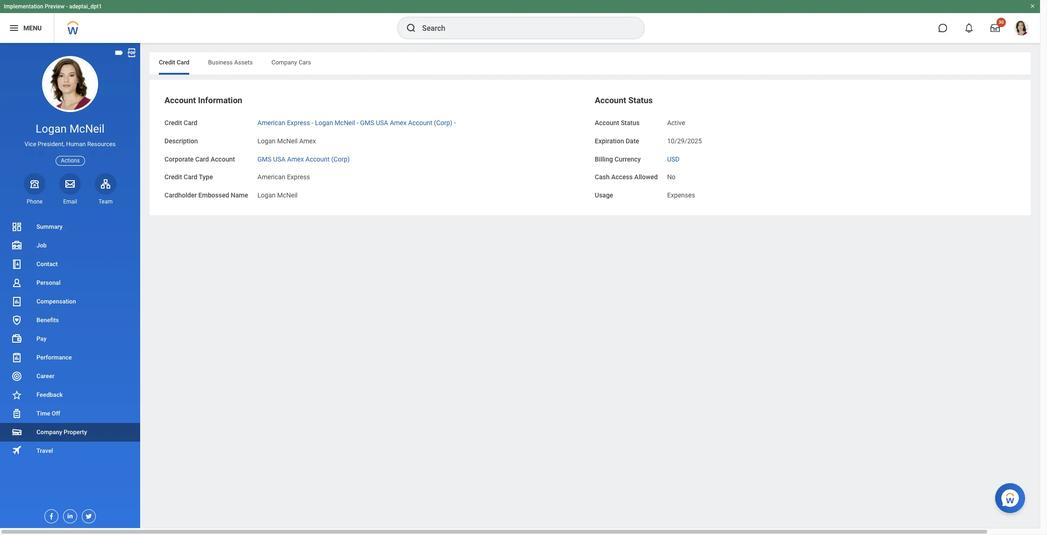 Task type: describe. For each thing, give the bounding box(es) containing it.
contact
[[36, 261, 58, 268]]

time off link
[[0, 405, 140, 424]]

mcneil inside "link"
[[335, 119, 355, 127]]

account status button
[[595, 95, 653, 105]]

amex inside "link"
[[390, 119, 407, 127]]

benefits
[[36, 317, 59, 324]]

navigation pane region
[[0, 43, 140, 529]]

facebook image
[[45, 511, 55, 521]]

0 vertical spatial status
[[629, 95, 653, 105]]

implementation
[[4, 3, 43, 10]]

actions button
[[56, 156, 85, 166]]

10/29/2025
[[668, 137, 702, 145]]

gms usa amex account (corp)
[[258, 155, 350, 163]]

property
[[64, 429, 87, 436]]

credit card type
[[165, 174, 213, 181]]

cash access allowed element
[[668, 168, 676, 182]]

no
[[668, 174, 676, 181]]

expiration date
[[595, 137, 640, 145]]

cardholder embossed name
[[165, 192, 248, 199]]

list containing summary
[[0, 218, 140, 461]]

amex for logan mcneil amex
[[299, 137, 316, 145]]

logan inside navigation pane region
[[36, 122, 67, 136]]

preview
[[45, 3, 65, 10]]

summary image
[[11, 222, 22, 233]]

embossed
[[198, 192, 229, 199]]

usa inside "link"
[[376, 119, 388, 127]]

president,
[[38, 141, 65, 148]]

logan inside cardholder embossed name element
[[258, 192, 276, 199]]

expenses
[[668, 192, 696, 199]]

travel
[[36, 448, 53, 455]]

name
[[231, 192, 248, 199]]

card up description
[[184, 119, 198, 127]]

american express
[[258, 174, 310, 181]]

business
[[208, 59, 233, 66]]

usd
[[668, 155, 680, 163]]

menu banner
[[0, 0, 1041, 43]]

phone
[[27, 199, 43, 205]]

profile logan mcneil image
[[1015, 21, 1030, 37]]

account inside "link"
[[408, 119, 433, 127]]

logan inside "link"
[[315, 119, 333, 127]]

menu
[[23, 24, 42, 32]]

feedback link
[[0, 386, 140, 405]]

tag image
[[114, 48, 124, 58]]

access
[[612, 174, 633, 181]]

credit card for account status group
[[159, 59, 190, 66]]

cardholder
[[165, 192, 197, 199]]

search image
[[406, 22, 417, 34]]

1 account status from the top
[[595, 95, 653, 105]]

Search Workday  search field
[[422, 18, 625, 38]]

summary link
[[0, 218, 140, 237]]

card left type
[[184, 174, 198, 181]]

account information group
[[165, 95, 586, 200]]

american express - logan mcneil - gms usa amex account (corp) - link
[[258, 117, 456, 127]]

type
[[199, 174, 213, 181]]

- inside menu "banner"
[[66, 3, 68, 10]]

description element
[[258, 132, 316, 146]]

personal
[[36, 280, 61, 287]]

credit inside tab list
[[159, 59, 175, 66]]

american express - logan mcneil - gms usa amex account (corp) -
[[258, 119, 456, 127]]

american for american express - logan mcneil - gms usa amex account (corp) -
[[258, 119, 286, 127]]

adeptai_dpt1
[[69, 3, 102, 10]]

vice president, human resources
[[25, 141, 116, 148]]

2 account status from the top
[[595, 119, 640, 127]]

compensation link
[[0, 293, 140, 311]]

vice
[[25, 141, 36, 148]]

email logan mcneil element
[[59, 198, 81, 206]]

logan mcneil inside navigation pane region
[[36, 122, 105, 136]]

personal link
[[0, 274, 140, 293]]

company property image
[[11, 427, 22, 439]]

phone image
[[28, 178, 41, 190]]

team
[[99, 199, 113, 205]]

cars
[[299, 59, 311, 66]]

business assets
[[208, 59, 253, 66]]

cash
[[595, 174, 610, 181]]

linkedin image
[[64, 511, 74, 520]]

justify image
[[8, 22, 20, 34]]

logan mcneil inside account information group
[[258, 192, 298, 199]]

career link
[[0, 367, 140, 386]]

compensation image
[[11, 296, 22, 308]]

30
[[999, 20, 1005, 25]]

date
[[626, 137, 640, 145]]

logan inside description element
[[258, 137, 276, 145]]

time
[[36, 410, 50, 418]]

contact link
[[0, 255, 140, 274]]

company property
[[36, 429, 87, 436]]

mail image
[[65, 178, 76, 190]]

mcneil inside cardholder embossed name element
[[277, 192, 298, 199]]

company property link
[[0, 424, 140, 442]]



Task type: locate. For each thing, give the bounding box(es) containing it.
close environment banner image
[[1030, 3, 1036, 9]]

0 horizontal spatial gms
[[258, 155, 272, 163]]

currency
[[615, 155, 641, 163]]

job
[[36, 242, 47, 249]]

0 horizontal spatial company
[[36, 429, 62, 436]]

card up type
[[195, 155, 209, 163]]

off
[[52, 410, 60, 418]]

0 vertical spatial (corp)
[[434, 119, 453, 127]]

1 express from the top
[[287, 119, 310, 127]]

career
[[36, 373, 54, 380]]

menu button
[[0, 13, 54, 43]]

human
[[66, 141, 86, 148]]

amex for gms usa amex account (corp)
[[287, 155, 304, 163]]

description
[[165, 137, 198, 145]]

logan up description element
[[315, 119, 333, 127]]

company for company cars
[[272, 59, 297, 66]]

tab list containing credit card
[[150, 52, 1031, 75]]

0 vertical spatial credit
[[159, 59, 175, 66]]

usage
[[595, 192, 614, 199]]

logan down american express
[[258, 192, 276, 199]]

credit
[[159, 59, 175, 66], [165, 119, 182, 127], [165, 174, 182, 181]]

contact image
[[11, 259, 22, 270]]

summary
[[36, 223, 63, 230]]

logan up american express element
[[258, 137, 276, 145]]

expenses element
[[668, 190, 696, 199]]

american up cardholder embossed name element
[[258, 174, 286, 181]]

company left cars
[[272, 59, 297, 66]]

0 vertical spatial credit card
[[159, 59, 190, 66]]

benefits image
[[11, 315, 22, 326]]

corporate card account
[[165, 155, 235, 163]]

pay
[[36, 336, 47, 343]]

1 vertical spatial american
[[258, 174, 286, 181]]

(corp) inside american express - logan mcneil - gms usa amex account (corp) - "link"
[[434, 119, 453, 127]]

express for american express
[[287, 174, 310, 181]]

logan mcneil up vice president, human resources at top left
[[36, 122, 105, 136]]

allowed
[[635, 174, 658, 181]]

benefits link
[[0, 311, 140, 330]]

express for american express - logan mcneil - gms usa amex account (corp) -
[[287, 119, 310, 127]]

list
[[0, 218, 140, 461]]

0 horizontal spatial logan mcneil
[[36, 122, 105, 136]]

express up description element
[[287, 119, 310, 127]]

billing
[[595, 155, 613, 163]]

card
[[177, 59, 190, 66], [184, 119, 198, 127], [195, 155, 209, 163], [184, 174, 198, 181]]

amex inside description element
[[299, 137, 316, 145]]

company cars
[[272, 59, 311, 66]]

0 vertical spatial express
[[287, 119, 310, 127]]

time off
[[36, 410, 60, 418]]

american
[[258, 119, 286, 127], [258, 174, 286, 181]]

team logan mcneil element
[[95, 198, 116, 206]]

credit card inside account information group
[[165, 119, 198, 127]]

corporate
[[165, 155, 194, 163]]

1 vertical spatial gms
[[258, 155, 272, 163]]

2 american from the top
[[258, 174, 286, 181]]

mcneil inside navigation pane region
[[69, 122, 105, 136]]

amex
[[390, 119, 407, 127], [299, 137, 316, 145], [287, 155, 304, 163]]

0 vertical spatial amex
[[390, 119, 407, 127]]

express
[[287, 119, 310, 127], [287, 174, 310, 181]]

performance image
[[11, 353, 22, 364]]

personal image
[[11, 278, 22, 289]]

2 vertical spatial amex
[[287, 155, 304, 163]]

logan mcneil
[[36, 122, 105, 136], [258, 192, 298, 199]]

usd link
[[668, 154, 680, 163]]

team link
[[95, 173, 116, 206]]

expiration
[[595, 137, 624, 145]]

travel link
[[0, 442, 140, 461]]

1 vertical spatial status
[[621, 119, 640, 127]]

twitter image
[[82, 511, 93, 521]]

inbox large image
[[991, 23, 1001, 33]]

0 vertical spatial account status
[[595, 95, 653, 105]]

company down time off
[[36, 429, 62, 436]]

travel image
[[11, 445, 22, 457]]

time off image
[[11, 409, 22, 420]]

company
[[272, 59, 297, 66], [36, 429, 62, 436]]

mcneil inside description element
[[277, 137, 298, 145]]

assets
[[234, 59, 253, 66]]

1 vertical spatial (corp)
[[332, 155, 350, 163]]

american inside "link"
[[258, 119, 286, 127]]

company inside tab list
[[272, 59, 297, 66]]

0 horizontal spatial (corp)
[[332, 155, 350, 163]]

logan mcneil down american express
[[258, 192, 298, 199]]

information
[[198, 95, 242, 105]]

2 vertical spatial credit
[[165, 174, 182, 181]]

performance
[[36, 354, 72, 361]]

1 american from the top
[[258, 119, 286, 127]]

0 vertical spatial logan mcneil
[[36, 122, 105, 136]]

1 vertical spatial company
[[36, 429, 62, 436]]

1 horizontal spatial (corp)
[[434, 119, 453, 127]]

account status group
[[595, 95, 1016, 200]]

1 vertical spatial credit card
[[165, 119, 198, 127]]

implementation preview -   adeptai_dpt1
[[4, 3, 102, 10]]

phone logan mcneil element
[[24, 198, 45, 206]]

1 vertical spatial account status
[[595, 119, 640, 127]]

workday assistant region
[[996, 480, 1030, 514]]

gms
[[360, 119, 374, 127], [258, 155, 272, 163]]

expiration date element
[[668, 132, 702, 146]]

1 vertical spatial usa
[[273, 155, 286, 163]]

credit for american express element
[[165, 174, 182, 181]]

view printable version (pdf) image
[[127, 48, 137, 58]]

mcneil
[[335, 119, 355, 127], [69, 122, 105, 136], [277, 137, 298, 145], [277, 192, 298, 199]]

active
[[668, 119, 686, 127]]

(corp)
[[434, 119, 453, 127], [332, 155, 350, 163]]

performance link
[[0, 349, 140, 367]]

0 vertical spatial gms
[[360, 119, 374, 127]]

1 vertical spatial logan mcneil
[[258, 192, 298, 199]]

tab list
[[150, 52, 1031, 75]]

account status
[[595, 95, 653, 105], [595, 119, 640, 127]]

billing currency
[[595, 155, 641, 163]]

feedback image
[[11, 390, 22, 401]]

status
[[629, 95, 653, 105], [621, 119, 640, 127]]

0 vertical spatial usa
[[376, 119, 388, 127]]

credit card
[[159, 59, 190, 66], [165, 119, 198, 127]]

1 horizontal spatial gms
[[360, 119, 374, 127]]

gms usa amex account (corp) link
[[258, 154, 350, 163]]

email button
[[59, 173, 81, 206]]

usa
[[376, 119, 388, 127], [273, 155, 286, 163]]

credit card up description
[[165, 119, 198, 127]]

account information button
[[165, 95, 242, 105]]

pay image
[[11, 334, 22, 345]]

credit card left business at the left
[[159, 59, 190, 66]]

1 vertical spatial amex
[[299, 137, 316, 145]]

email
[[63, 199, 77, 205]]

resources
[[87, 141, 116, 148]]

1 vertical spatial credit
[[165, 119, 182, 127]]

1 horizontal spatial company
[[272, 59, 297, 66]]

company inside navigation pane region
[[36, 429, 62, 436]]

(corp) inside gms usa amex account (corp) link
[[332, 155, 350, 163]]

pay link
[[0, 330, 140, 349]]

active element
[[668, 117, 686, 127]]

american for american express
[[258, 174, 286, 181]]

credit card for description element
[[165, 119, 198, 127]]

card left business at the left
[[177, 59, 190, 66]]

credit card inside tab list
[[159, 59, 190, 66]]

actions
[[61, 157, 80, 164]]

express inside "link"
[[287, 119, 310, 127]]

credit for account information group
[[165, 119, 182, 127]]

logan up president,
[[36, 122, 67, 136]]

1 horizontal spatial logan mcneil
[[258, 192, 298, 199]]

american up description element
[[258, 119, 286, 127]]

cash access allowed
[[595, 174, 658, 181]]

logan mcneil amex
[[258, 137, 316, 145]]

company for company property
[[36, 429, 62, 436]]

career image
[[11, 371, 22, 382]]

view team image
[[100, 178, 111, 190]]

phone button
[[24, 173, 45, 206]]

30 button
[[986, 18, 1007, 38]]

feedback
[[36, 392, 63, 399]]

logan
[[315, 119, 333, 127], [36, 122, 67, 136], [258, 137, 276, 145], [258, 192, 276, 199]]

1 vertical spatial express
[[287, 174, 310, 181]]

account information
[[165, 95, 242, 105]]

gms inside american express - logan mcneil - gms usa amex account (corp) - "link"
[[360, 119, 374, 127]]

express down gms usa amex account (corp)
[[287, 174, 310, 181]]

cardholder embossed name element
[[258, 186, 298, 200]]

0 vertical spatial company
[[272, 59, 297, 66]]

account
[[165, 95, 196, 105], [595, 95, 627, 105], [408, 119, 433, 127], [595, 119, 620, 127], [211, 155, 235, 163], [306, 155, 330, 163]]

job link
[[0, 237, 140, 255]]

job image
[[11, 240, 22, 252]]

gms inside gms usa amex account (corp) link
[[258, 155, 272, 163]]

0 vertical spatial american
[[258, 119, 286, 127]]

american express element
[[258, 172, 310, 181]]

notifications large image
[[965, 23, 974, 33]]

2 express from the top
[[287, 174, 310, 181]]

0 horizontal spatial usa
[[273, 155, 286, 163]]

1 horizontal spatial usa
[[376, 119, 388, 127]]

compensation
[[36, 298, 76, 305]]

card inside tab list
[[177, 59, 190, 66]]



Task type: vqa. For each thing, say whether or not it's contained in the screenshot.
More (5) more
no



